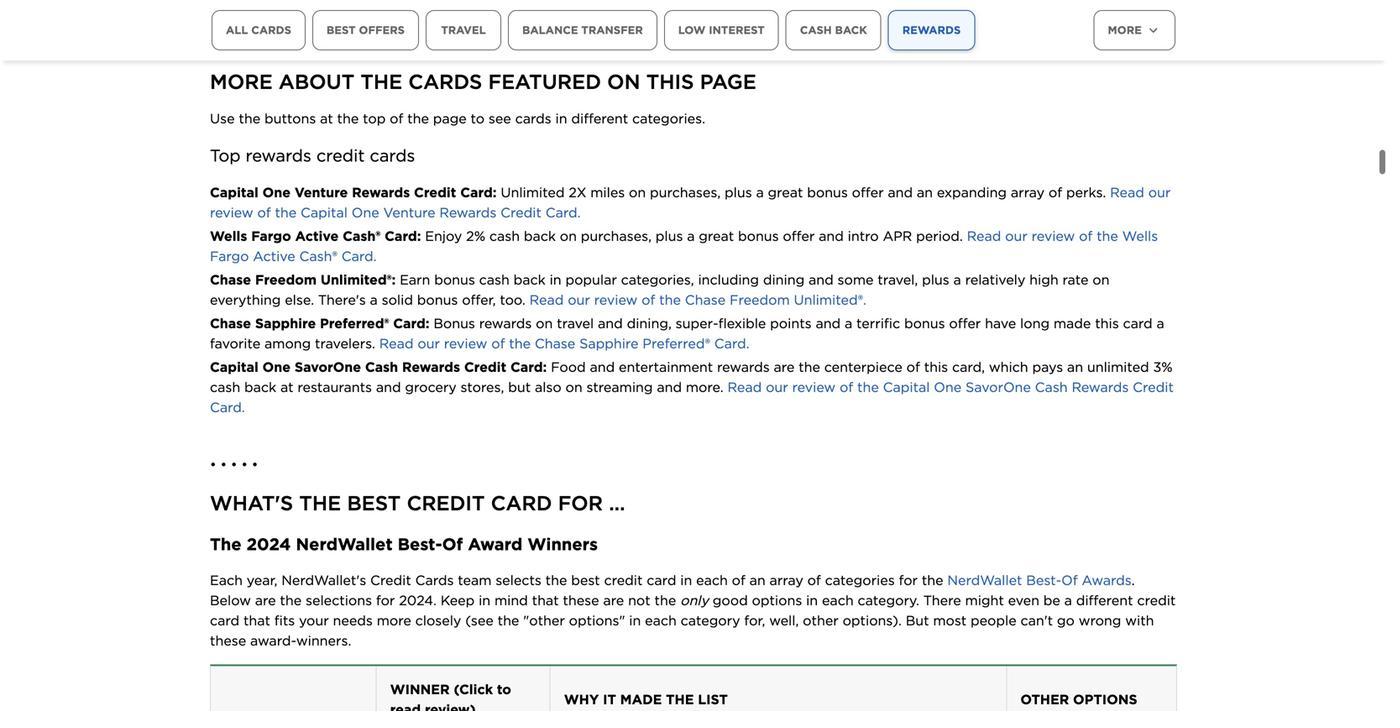 Task type: locate. For each thing, give the bounding box(es) containing it.
best- up be
[[1027, 573, 1062, 589]]

0 horizontal spatial to
[[471, 111, 485, 127]]

sapphire
[[255, 316, 316, 332], [580, 336, 639, 352]]

in
[[556, 111, 568, 127], [550, 272, 562, 288], [681, 573, 693, 589], [479, 593, 491, 609], [807, 593, 818, 609], [630, 613, 641, 629]]

capital down 'top rewards credit cards'
[[301, 205, 348, 221]]

credit down 3%
[[1134, 379, 1175, 396]]

for up category.
[[899, 573, 918, 589]]

categories,
[[621, 272, 695, 288]]

great for an
[[768, 185, 804, 201]]

to right (click
[[497, 682, 512, 698]]

our right perks.
[[1149, 185, 1172, 201]]

cash inside read our review of the capital one savorone cash rewards credit card.
[[1036, 379, 1068, 396]]

venture inside read our review of the capital one venture rewards credit card.
[[384, 205, 436, 221]]

1 vertical spatial cash®
[[300, 248, 338, 265]]

to
[[471, 111, 485, 127], [497, 682, 512, 698]]

1 vertical spatial cash
[[479, 272, 510, 288]]

2 vertical spatial an
[[750, 573, 766, 589]]

the down "each year, nerdwallet's credit cards team selects the best credit card in each of an array of categories for the nerdwallet best-of awards"
[[655, 593, 677, 609]]

0 horizontal spatial cash
[[365, 359, 398, 376]]

an
[[917, 185, 933, 201], [1068, 359, 1084, 376], [750, 573, 766, 589]]

2 horizontal spatial cards
[[516, 111, 552, 127]]

offer for an
[[852, 185, 884, 201]]

rewards right back
[[903, 23, 961, 36]]

read our review of the chase sapphire preferred® card. link
[[376, 336, 750, 352]]

are down year,
[[255, 593, 276, 609]]

1 vertical spatial venture
[[384, 205, 436, 221]]

cash inside food and entertainment rewards are the centerpiece of this card, which pays an unlimited 3% cash back at restaurants and grocery stores, but also on streaming and more.
[[210, 379, 240, 396]]

review inside read our review of the capital one venture rewards credit card.
[[210, 205, 253, 221]]

on down 2x
[[560, 228, 577, 245]]

each
[[697, 573, 728, 589], [822, 593, 854, 609], [645, 613, 677, 629]]

1 horizontal spatial sapphire
[[580, 336, 639, 352]]

plus down read our review of the capital one venture rewards credit card. link
[[656, 228, 683, 245]]

travelers.
[[315, 336, 376, 352]]

see
[[489, 111, 511, 127]]

1 vertical spatial fargo
[[210, 248, 249, 265]]

1 horizontal spatial cash
[[800, 23, 832, 36]]

0 horizontal spatial wells
[[210, 228, 247, 245]]

2024
[[247, 535, 291, 555]]

nerdwallet up might
[[948, 573, 1023, 589]]

read inside read our review of the capital one venture rewards credit card.
[[1111, 185, 1145, 201]]

bonus inside bonus rewards on travel and dining, super-flexible points and a terrific bonus offer have long made this card a favorite among travelers.
[[905, 316, 946, 332]]

our down popular
[[568, 292, 591, 308]]

one down among
[[263, 359, 291, 376]]

of left awards
[[1062, 573, 1078, 589]]

2 horizontal spatial offer
[[950, 316, 982, 332]]

0 horizontal spatial preferred®
[[320, 316, 389, 332]]

0 horizontal spatial different
[[572, 111, 629, 127]]

plus right travel,
[[923, 272, 950, 288]]

card down "below"
[[210, 613, 240, 629]]

2 horizontal spatial the
[[666, 692, 694, 708]]

the right use
[[239, 111, 261, 127]]

review for else.
[[595, 292, 638, 308]]

array
[[1011, 185, 1045, 201], [770, 573, 804, 589]]

0 horizontal spatial at
[[281, 379, 294, 396]]

back inside earn bonus cash back in popular categories, including dining and some travel, plus a relatively high rate on everything else. there's a solid bonus offer, too.
[[514, 272, 546, 288]]

credit
[[414, 185, 457, 201], [501, 205, 542, 221], [464, 359, 507, 376], [1134, 379, 1175, 396], [371, 573, 412, 589]]

categories
[[826, 573, 895, 589]]

cash down travelers.
[[365, 359, 398, 376]]

credit up the with
[[1138, 593, 1177, 609]]

this
[[1096, 316, 1120, 332], [925, 359, 949, 376]]

credit
[[317, 146, 365, 166], [604, 573, 643, 589], [1138, 593, 1177, 609]]

our inside read our review of the capital one savorone cash rewards credit card.
[[766, 379, 789, 396]]

to inside the winner (click to read review)
[[497, 682, 512, 698]]

there
[[924, 593, 962, 609]]

capital down top
[[210, 185, 259, 201]]

0 vertical spatial of
[[442, 535, 463, 555]]

rate
[[1063, 272, 1089, 288]]

that inside good options in each category. there might even be a different credit card that fits your needs more closely (see the "other options" in each category for, well, other options). but most people can't go wrong with these award-winners.
[[244, 613, 270, 629]]

chase up super-
[[685, 292, 726, 308]]

rewards link
[[889, 10, 976, 50]]

0 vertical spatial to
[[471, 111, 485, 127]]

selects
[[496, 573, 542, 589]]

purchases, for back
[[581, 228, 652, 245]]

great
[[768, 185, 804, 201], [699, 228, 734, 245]]

cash up offer,
[[479, 272, 510, 288]]

0 vertical spatial offer
[[852, 185, 884, 201]]

card. up unlimited®:
[[342, 248, 377, 265]]

sapphire down travel
[[580, 336, 639, 352]]

unlimited
[[1088, 359, 1150, 376]]

mind
[[495, 593, 528, 609]]

our inside read our review of the capital one venture rewards credit card.
[[1149, 185, 1172, 201]]

0 horizontal spatial cards
[[251, 23, 291, 36]]

nerdwallet up nerdwallet's
[[296, 535, 393, 555]]

rewards for credit
[[246, 146, 312, 166]]

0 horizontal spatial venture
[[295, 185, 348, 201]]

0 horizontal spatial best-
[[398, 535, 442, 555]]

but
[[508, 379, 531, 396]]

0 horizontal spatial plus
[[656, 228, 683, 245]]

credit up not
[[604, 573, 643, 589]]

credit down top
[[317, 146, 365, 166]]

else.
[[285, 292, 314, 308]]

at inside food and entertainment rewards are the centerpiece of this card, which pays an unlimited 3% cash back at restaurants and grocery stores, but also on streaming and more.
[[281, 379, 294, 396]]

most
[[934, 613, 967, 629]]

the inside read our review of the capital one venture rewards credit card.
[[275, 205, 297, 221]]

array right expanding
[[1011, 185, 1045, 201]]

the inside read our review of the capital one savorone cash rewards credit card.
[[858, 379, 880, 396]]

best
[[327, 23, 356, 36]]

on inside food and entertainment rewards are the centerpiece of this card, which pays an unlimited 3% cash back at restaurants and grocery stores, but also on streaming and more.
[[566, 379, 583, 396]]

might
[[966, 593, 1005, 609]]

2 • from the left
[[221, 457, 227, 473]]

people
[[971, 613, 1017, 629]]

capital inside read our review of the capital one venture rewards credit card.
[[301, 205, 348, 221]]

cards
[[251, 23, 291, 36], [516, 111, 552, 127], [370, 146, 415, 166]]

review down popular
[[595, 292, 638, 308]]

only
[[681, 593, 709, 609]]

credit down 'unlimited'
[[501, 205, 542, 221]]

0 vertical spatial purchases,
[[650, 185, 721, 201]]

different down awards
[[1077, 593, 1134, 609]]

1 horizontal spatial these
[[563, 593, 600, 609]]

on
[[629, 185, 646, 201], [560, 228, 577, 245], [1093, 272, 1110, 288], [536, 316, 553, 332], [566, 379, 583, 396]]

savorone down which on the bottom right of the page
[[966, 379, 1032, 396]]

cash right 2%
[[490, 228, 520, 245]]

dining
[[764, 272, 805, 288]]

other
[[1021, 692, 1070, 708]]

0 horizontal spatial great
[[699, 228, 734, 245]]

3 • from the left
[[231, 457, 237, 473]]

1 vertical spatial card
[[647, 573, 677, 589]]

unlimited®:
[[321, 272, 396, 288]]

purchases,
[[650, 185, 721, 201], [581, 228, 652, 245]]

0 vertical spatial rewards
[[246, 146, 312, 166]]

bonus rewards on travel and dining, super-flexible points and a terrific bonus offer have long made this card a favorite among travelers.
[[210, 316, 1165, 352]]

be
[[1044, 593, 1061, 609]]

read inside read our review of the wells fargo active cash® card.
[[968, 228, 1002, 245]]

to left see
[[471, 111, 485, 127]]

at down among
[[281, 379, 294, 396]]

2 vertical spatial back
[[245, 379, 277, 396]]

on right rate
[[1093, 272, 1110, 288]]

sapphire up among
[[255, 316, 316, 332]]

the left list in the right bottom of the page
[[666, 692, 694, 708]]

1 horizontal spatial different
[[1077, 593, 1134, 609]]

0 vertical spatial that
[[532, 593, 559, 609]]

0 vertical spatial active
[[295, 228, 339, 245]]

venture up enjoy
[[384, 205, 436, 221]]

low interest
[[679, 23, 765, 36]]

1 vertical spatial for
[[376, 593, 395, 609]]

cash inside "product offers quick filters" tab list
[[800, 23, 832, 36]]

credit inside good options in each category. there might even be a different credit card that fits your needs more closely (see the "other options" in each category for, well, other options). but most people can't go wrong with these award-winners.
[[1138, 593, 1177, 609]]

2 horizontal spatial are
[[774, 359, 795, 376]]

bonus right terrific
[[905, 316, 946, 332]]

read up capital one savorone cash rewards credit card:
[[380, 336, 414, 352]]

the down 'top rewards credit cards'
[[275, 205, 297, 221]]

each
[[210, 573, 243, 589]]

on
[[608, 70, 641, 94]]

for inside . below are the selections for 2024. keep in mind that these are not the
[[376, 593, 395, 609]]

rewards inside bonus rewards on travel and dining, super-flexible points and a terrific bonus offer have long made this card a favorite among travelers.
[[479, 316, 532, 332]]

why
[[564, 692, 599, 708]]

read inside read our review of the capital one savorone cash rewards credit card.
[[728, 379, 762, 396]]

5 • from the left
[[252, 457, 258, 473]]

0 vertical spatial cards
[[251, 23, 291, 36]]

savorone inside read our review of the capital one savorone cash rewards credit card.
[[966, 379, 1032, 396]]

rewards down buttons
[[246, 146, 312, 166]]

1 horizontal spatial the
[[361, 70, 403, 94]]

preferred® up entertainment
[[643, 336, 711, 352]]

card. inside read our review of the capital one venture rewards credit card.
[[546, 205, 581, 221]]

cards right see
[[516, 111, 552, 127]]

each up other
[[822, 593, 854, 609]]

plus inside earn bonus cash back in popular categories, including dining and some travel, plus a relatively high rate on everything else. there's a solid bonus offer, too.
[[923, 272, 950, 288]]

credit up 2024.
[[371, 573, 412, 589]]

0 vertical spatial savorone
[[295, 359, 361, 376]]

0 horizontal spatial that
[[244, 613, 270, 629]]

1 vertical spatial each
[[822, 593, 854, 609]]

this right made
[[1096, 316, 1120, 332]]

the down perks.
[[1097, 228, 1119, 245]]

read
[[1111, 185, 1145, 201], [968, 228, 1002, 245], [530, 292, 564, 308], [380, 336, 414, 352], [728, 379, 762, 396]]

1 horizontal spatial of
[[1062, 573, 1078, 589]]

1 horizontal spatial freedom
[[730, 292, 790, 308]]

1 vertical spatial savorone
[[966, 379, 1032, 396]]

2x
[[569, 185, 587, 201]]

0 horizontal spatial savorone
[[295, 359, 361, 376]]

on up read our review of the chase sapphire preferred® card.
[[536, 316, 553, 332]]

1 vertical spatial plus
[[656, 228, 683, 245]]

0 vertical spatial the
[[361, 70, 403, 94]]

1 horizontal spatial are
[[604, 593, 624, 609]]

of
[[390, 111, 404, 127], [1049, 185, 1063, 201], [257, 205, 271, 221], [1080, 228, 1093, 245], [642, 292, 656, 308], [492, 336, 505, 352], [907, 359, 921, 376], [840, 379, 854, 396], [732, 573, 746, 589], [808, 573, 822, 589]]

0 horizontal spatial offer
[[783, 228, 815, 245]]

the left top
[[337, 111, 359, 127]]

2 vertical spatial card
[[210, 613, 240, 629]]

about
[[279, 70, 355, 94]]

1 horizontal spatial card
[[647, 573, 677, 589]]

needs
[[333, 613, 373, 629]]

1 vertical spatial this
[[925, 359, 949, 376]]

0 horizontal spatial array
[[770, 573, 804, 589]]

cash® up chase freedom unlimited®:
[[300, 248, 338, 265]]

read our review of the wells fargo active cash® card. link
[[210, 228, 1159, 265]]

0 vertical spatial sapphire
[[255, 316, 316, 332]]

one down card,
[[935, 379, 962, 396]]

2 wells from the left
[[1123, 228, 1159, 245]]

2 horizontal spatial an
[[1068, 359, 1084, 376]]

2 horizontal spatial rewards
[[718, 359, 770, 376]]

0 vertical spatial plus
[[725, 185, 753, 201]]

2 vertical spatial plus
[[923, 272, 950, 288]]

1 horizontal spatial great
[[768, 185, 804, 201]]

rewards down the too.
[[479, 316, 532, 332]]

1 horizontal spatial for
[[899, 573, 918, 589]]

offer left the have
[[950, 316, 982, 332]]

page
[[433, 111, 467, 127]]

2 vertical spatial credit
[[1138, 593, 1177, 609]]

of down 'centerpiece'
[[840, 379, 854, 396]]

of inside food and entertainment rewards are the centerpiece of this card, which pays an unlimited 3% cash back at restaurants and grocery stores, but also on streaming and more.
[[907, 359, 921, 376]]

1 horizontal spatial credit
[[604, 573, 643, 589]]

offer up dining
[[783, 228, 815, 245]]

2 vertical spatial cash
[[210, 379, 240, 396]]

at right buttons
[[320, 111, 333, 127]]

wells
[[210, 228, 247, 245], [1123, 228, 1159, 245]]

more.
[[686, 379, 724, 396]]

back down 'unlimited'
[[524, 228, 556, 245]]

0 vertical spatial these
[[563, 593, 600, 609]]

dining,
[[627, 316, 672, 332]]

0 vertical spatial credit
[[317, 146, 365, 166]]

chase up food
[[535, 336, 576, 352]]

review up the high
[[1032, 228, 1076, 245]]

1 vertical spatial at
[[281, 379, 294, 396]]

2 horizontal spatial credit
[[1138, 593, 1177, 609]]

on right miles
[[629, 185, 646, 201]]

one inside read our review of the capital one venture rewards credit card.
[[352, 205, 379, 221]]

different down on
[[572, 111, 629, 127]]

of left perks.
[[1049, 185, 1063, 201]]

a inside good options in each category. there might even be a different credit card that fits your needs more closely (see the "other options" in each category for, well, other options). but most people can't go wrong with these award-winners.
[[1065, 593, 1073, 609]]

top
[[210, 146, 241, 166]]

period.
[[917, 228, 964, 245]]

1 horizontal spatial plus
[[725, 185, 753, 201]]

what's the best credit card for ...
[[210, 492, 626, 516]]

review for and
[[793, 379, 836, 396]]

credit inside read our review of the capital one savorone cash rewards credit card.
[[1134, 379, 1175, 396]]

chase sapphire preferred® card:
[[210, 316, 434, 332]]

have
[[986, 316, 1017, 332]]

offer inside bonus rewards on travel and dining, super-flexible points and a terrific bonus offer have long made this card a favorite among travelers.
[[950, 316, 982, 332]]

selections
[[306, 593, 372, 609]]

cash®
[[343, 228, 381, 245], [300, 248, 338, 265]]

purchases, up read our review of the wells fargo active cash® card.
[[650, 185, 721, 201]]

best-
[[398, 535, 442, 555], [1027, 573, 1062, 589]]

each up only
[[697, 573, 728, 589]]

for up more
[[376, 593, 395, 609]]

an up options
[[750, 573, 766, 589]]

back up the too.
[[514, 272, 546, 288]]

there's
[[318, 292, 366, 308]]

this left card,
[[925, 359, 949, 376]]

cash down "pays"
[[1036, 379, 1068, 396]]

the left "best"
[[546, 573, 568, 589]]

best offers link
[[312, 10, 419, 50]]

the inside read our review of the wells fargo active cash® card.
[[1097, 228, 1119, 245]]

the left 'best'
[[299, 492, 341, 516]]

1 horizontal spatial an
[[917, 185, 933, 201]]

1 horizontal spatial to
[[497, 682, 512, 698]]

2 horizontal spatial card
[[1124, 316, 1153, 332]]

0 horizontal spatial rewards
[[246, 146, 312, 166]]

read right perks.
[[1111, 185, 1145, 201]]

bonus up offer,
[[435, 272, 475, 288]]

1 vertical spatial nerdwallet
[[948, 573, 1023, 589]]

2 vertical spatial each
[[645, 613, 677, 629]]

review inside read our review of the capital one savorone cash rewards credit card.
[[793, 379, 836, 396]]

travel,
[[878, 272, 919, 288]]

(click
[[454, 682, 493, 698]]

of down the too.
[[492, 336, 505, 352]]

rewards inside food and entertainment rewards are the centerpiece of this card, which pays an unlimited 3% cash back at restaurants and grocery stores, but also on streaming and more.
[[718, 359, 770, 376]]

card. up '• • • • •'
[[210, 400, 245, 416]]

the inside good options in each category. there might even be a different credit card that fits your needs more closely (see the "other options" in each category for, well, other options). but most people can't go wrong with these award-winners.
[[498, 613, 520, 629]]

are left not
[[604, 593, 624, 609]]

an right "pays"
[[1068, 359, 1084, 376]]

3%
[[1154, 359, 1173, 376]]

1 horizontal spatial at
[[320, 111, 333, 127]]

back inside food and entertainment rewards are the centerpiece of this card, which pays an unlimited 3% cash back at restaurants and grocery stores, but also on streaming and more.
[[245, 379, 277, 396]]

more
[[210, 70, 273, 94]]

best
[[347, 492, 401, 516]]

0 vertical spatial for
[[899, 573, 918, 589]]

card inside good options in each category. there might even be a different credit card that fits your needs more closely (see the "other options" in each category for, well, other options). but most people can't go wrong with these award-winners.
[[210, 613, 240, 629]]

the
[[239, 111, 261, 127], [337, 111, 359, 127], [408, 111, 429, 127], [275, 205, 297, 221], [1097, 228, 1119, 245], [660, 292, 681, 308], [509, 336, 531, 352], [799, 359, 821, 376], [858, 379, 880, 396], [546, 573, 568, 589], [922, 573, 944, 589], [280, 593, 302, 609], [655, 593, 677, 609], [498, 613, 520, 629]]

1 vertical spatial freedom
[[730, 292, 790, 308]]

of down 'top rewards credit cards'
[[257, 205, 271, 221]]

offer,
[[462, 292, 496, 308]]

1 vertical spatial the
[[299, 492, 341, 516]]

(see
[[466, 613, 494, 629]]

1 vertical spatial that
[[244, 613, 270, 629]]

one inside read our review of the capital one savorone cash rewards credit card.
[[935, 379, 962, 396]]

winners
[[528, 535, 598, 555]]

0 horizontal spatial credit
[[317, 146, 365, 166]]

2 vertical spatial cards
[[370, 146, 415, 166]]

1 horizontal spatial cards
[[370, 146, 415, 166]]

buttons
[[265, 111, 316, 127]]

0 vertical spatial an
[[917, 185, 933, 201]]

in left popular
[[550, 272, 562, 288]]

0 vertical spatial each
[[697, 573, 728, 589]]

1 horizontal spatial cash®
[[343, 228, 381, 245]]

good
[[713, 593, 748, 609]]

that
[[532, 593, 559, 609], [244, 613, 270, 629]]

card. down 2x
[[546, 205, 581, 221]]

of inside read our review of the capital one venture rewards credit card.
[[257, 205, 271, 221]]

and
[[888, 185, 913, 201], [819, 228, 844, 245], [809, 272, 834, 288], [598, 316, 623, 332], [816, 316, 841, 332], [590, 359, 615, 376], [376, 379, 401, 396], [657, 379, 682, 396]]

of inside read our review of the capital one savorone cash rewards credit card.
[[840, 379, 854, 396]]

are inside food and entertainment rewards are the centerpiece of this card, which pays an unlimited 3% cash back at restaurants and grocery stores, but also on streaming and more.
[[774, 359, 795, 376]]

rewards up 2%
[[440, 205, 497, 221]]

2 vertical spatial rewards
[[718, 359, 770, 376]]

category.
[[858, 593, 920, 609]]

1 vertical spatial cards
[[516, 111, 552, 127]]

0 horizontal spatial these
[[210, 633, 246, 650]]

our inside read our review of the wells fargo active cash® card.
[[1006, 228, 1028, 245]]

0 vertical spatial nerdwallet
[[296, 535, 393, 555]]

1 horizontal spatial this
[[1096, 316, 1120, 332]]

purchases, for miles
[[650, 185, 721, 201]]

of up other
[[808, 573, 822, 589]]

freedom
[[255, 272, 317, 288], [730, 292, 790, 308]]

0 vertical spatial fargo
[[251, 228, 291, 245]]

1 horizontal spatial venture
[[384, 205, 436, 221]]

1 horizontal spatial wells
[[1123, 228, 1159, 245]]

preferred®
[[320, 316, 389, 332], [643, 336, 711, 352]]

food and entertainment rewards are the centerpiece of this card, which pays an unlimited 3% cash back at restaurants and grocery stores, but also on streaming and more.
[[210, 359, 1173, 396]]

1 horizontal spatial rewards
[[479, 316, 532, 332]]

1 vertical spatial rewards
[[479, 316, 532, 332]]



Task type: describe. For each thing, give the bounding box(es) containing it.
1 horizontal spatial each
[[697, 573, 728, 589]]

well,
[[770, 613, 799, 629]]

bonus up intro
[[808, 185, 848, 201]]

that inside . below are the selections for 2024. keep in mind that these are not the
[[532, 593, 559, 609]]

2 horizontal spatial each
[[822, 593, 854, 609]]

...
[[609, 492, 626, 516]]

card. inside read our review of the wells fargo active cash® card.
[[342, 248, 377, 265]]

long
[[1021, 316, 1050, 332]]

capital down the favorite
[[210, 359, 259, 376]]

in up other
[[807, 593, 818, 609]]

rewards inside read our review of the capital one venture rewards credit card.
[[440, 205, 497, 221]]

back
[[836, 23, 868, 36]]

in inside . below are the selections for 2024. keep in mind that these are not the
[[479, 593, 491, 609]]

1 horizontal spatial array
[[1011, 185, 1045, 201]]

and right travel
[[598, 316, 623, 332]]

which
[[990, 359, 1029, 376]]

0 vertical spatial different
[[572, 111, 629, 127]]

list
[[698, 692, 728, 708]]

the up there
[[922, 573, 944, 589]]

product offers quick filters tab list
[[212, 10, 1037, 97]]

the down categories, on the top
[[660, 292, 681, 308]]

0 horizontal spatial the
[[299, 492, 341, 516]]

read our review of the capital one venture rewards credit card. link
[[210, 185, 1172, 221]]

more about the cards featured on this page
[[210, 70, 757, 94]]

the left page
[[408, 111, 429, 127]]

transfer
[[582, 23, 643, 36]]

of right top
[[390, 111, 404, 127]]

of down categories, on the top
[[642, 292, 656, 308]]

award
[[468, 535, 523, 555]]

0 vertical spatial venture
[[295, 185, 348, 201]]

1 vertical spatial array
[[770, 573, 804, 589]]

4 • from the left
[[241, 457, 248, 473]]

restaurants
[[298, 379, 372, 396]]

review inside read our review of the wells fargo active cash® card.
[[1032, 228, 1076, 245]]

among
[[265, 336, 311, 352]]

this inside bonus rewards on travel and dining, super-flexible points and a terrific bonus offer have long made this card a favorite among travelers.
[[1096, 316, 1120, 332]]

1 vertical spatial preferred®
[[643, 336, 711, 352]]

0 vertical spatial back
[[524, 228, 556, 245]]

1 vertical spatial of
[[1062, 573, 1078, 589]]

on inside earn bonus cash back in popular categories, including dining and some travel, plus a relatively high rate on everything else. there's a solid bonus offer, too.
[[1093, 272, 1110, 288]]

super-
[[676, 316, 719, 332]]

popular
[[566, 272, 617, 288]]

other
[[803, 613, 839, 629]]

0 horizontal spatial of
[[442, 535, 463, 555]]

wells inside read our review of the wells fargo active cash® card.
[[1123, 228, 1159, 245]]

read our review of the chase freedom unlimited®.
[[526, 292, 867, 308]]

made
[[1054, 316, 1092, 332]]

flexible
[[719, 316, 767, 332]]

cash® inside read our review of the wells fargo active cash® card.
[[300, 248, 338, 265]]

this inside food and entertainment rewards are the centerpiece of this card, which pays an unlimited 3% cash back at restaurants and grocery stores, but also on streaming and more.
[[925, 359, 949, 376]]

chase freedom unlimited®:
[[210, 272, 400, 288]]

review)
[[425, 702, 476, 712]]

card. inside read our review of the capital one savorone cash rewards credit card.
[[210, 400, 245, 416]]

1 horizontal spatial fargo
[[251, 228, 291, 245]]

read for on
[[530, 292, 564, 308]]

top rewards credit cards
[[210, 146, 415, 166]]

of inside read our review of the wells fargo active cash® card.
[[1080, 228, 1093, 245]]

unlimited®.
[[794, 292, 867, 308]]

travel
[[441, 23, 486, 36]]

our for at
[[766, 379, 789, 396]]

but
[[906, 613, 930, 629]]

streaming
[[587, 379, 653, 396]]

also
[[535, 379, 562, 396]]

chase up the favorite
[[210, 316, 251, 332]]

.
[[1132, 573, 1136, 589]]

these inside good options in each category. there might even be a different credit card that fits your needs more closely (see the "other options" in each category for, well, other options). but most people can't go wrong with these award-winners.
[[210, 633, 246, 650]]

0 horizontal spatial freedom
[[255, 272, 317, 288]]

credit inside read our review of the capital one venture rewards credit card.
[[501, 205, 542, 221]]

winner
[[390, 682, 450, 698]]

centerpiece
[[825, 359, 903, 376]]

rewards inside read our review of the capital one savorone cash rewards credit card.
[[1072, 379, 1130, 396]]

cards inside "product offers quick filters" tab list
[[251, 23, 291, 36]]

in down not
[[630, 613, 641, 629]]

in up only
[[681, 573, 693, 589]]

the up fits
[[280, 593, 302, 609]]

rewards for on
[[479, 316, 532, 332]]

capital inside read our review of the capital one savorone cash rewards credit card.
[[884, 379, 931, 396]]

great for intro
[[699, 228, 734, 245]]

read for at
[[728, 379, 762, 396]]

cash back
[[800, 23, 868, 36]]

and down entertainment
[[657, 379, 682, 396]]

solid
[[382, 292, 413, 308]]

1 vertical spatial credit
[[604, 573, 643, 589]]

enjoy
[[425, 228, 462, 245]]

fits
[[275, 613, 295, 629]]

top
[[363, 111, 386, 127]]

2%
[[466, 228, 486, 245]]

card. down flexible
[[715, 336, 750, 352]]

review for a
[[444, 336, 488, 352]]

entertainment
[[619, 359, 714, 376]]

0 vertical spatial at
[[320, 111, 333, 127]]

and left intro
[[819, 228, 844, 245]]

credit up enjoy
[[414, 185, 457, 201]]

each year, nerdwallet's credit cards team selects the best credit card in each of an array of categories for the nerdwallet best-of awards
[[210, 573, 1132, 589]]

chase up everything
[[210, 272, 251, 288]]

bonus up dining
[[738, 228, 779, 245]]

nerdwallet's
[[282, 573, 367, 589]]

1 vertical spatial sapphire
[[580, 336, 639, 352]]

options"
[[569, 613, 625, 629]]

the inside food and entertainment rewards are the centerpiece of this card, which pays an unlimited 3% cash back at restaurants and grocery stores, but also on streaming and more.
[[799, 359, 821, 376]]

low
[[679, 23, 706, 36]]

more button
[[1094, 10, 1176, 50]]

fargo inside read our review of the wells fargo active cash® card.
[[210, 248, 249, 265]]

read our review of the wells fargo active cash® card.
[[210, 228, 1159, 265]]

plus for miles
[[725, 185, 753, 201]]

expanding
[[937, 185, 1007, 201]]

and up apr
[[888, 185, 913, 201]]

more
[[377, 613, 412, 629]]

cash inside earn bonus cash back in popular categories, including dining and some travel, plus a relatively high rate on everything else. there's a solid bonus offer, too.
[[479, 272, 510, 288]]

best
[[572, 573, 600, 589]]

1 horizontal spatial nerdwallet
[[948, 573, 1023, 589]]

wells fargo active cash® card: enjoy 2% cash back on purchases, plus a great bonus offer and intro apr period.
[[210, 228, 964, 245]]

all cards
[[226, 23, 291, 36]]

and up streaming
[[590, 359, 615, 376]]

our for on
[[568, 292, 591, 308]]

0 horizontal spatial are
[[255, 593, 276, 609]]

and inside earn bonus cash back in popular categories, including dining and some travel, plus a relatively high rate on everything else. there's a solid bonus offer, too.
[[809, 272, 834, 288]]

all
[[226, 23, 248, 36]]

card: left enjoy
[[385, 228, 421, 245]]

all cards link
[[212, 10, 306, 50]]

winners.
[[296, 633, 351, 650]]

awards
[[1082, 573, 1132, 589]]

card: up 2%
[[461, 185, 497, 201]]

0 vertical spatial cash
[[490, 228, 520, 245]]

card: down solid
[[393, 316, 430, 332]]

offer for intro
[[783, 228, 815, 245]]

in inside earn bonus cash back in popular categories, including dining and some travel, plus a relatively high rate on everything else. there's a solid bonus offer, too.
[[550, 272, 562, 288]]

credit up stores,
[[464, 359, 507, 376]]

1 vertical spatial cash
[[365, 359, 398, 376]]

of up good
[[732, 573, 746, 589]]

apr
[[883, 228, 913, 245]]

the
[[210, 535, 242, 555]]

card: up but
[[511, 359, 547, 376]]

. below are the selections for 2024. keep in mind that these are not the
[[210, 573, 1136, 609]]

below
[[210, 593, 251, 609]]

plus for back
[[656, 228, 683, 245]]

one down 'top rewards credit cards'
[[263, 185, 291, 201]]

year,
[[247, 573, 278, 589]]

1 • from the left
[[210, 457, 216, 473]]

low interest link
[[664, 10, 779, 50]]

in down featured
[[556, 111, 568, 127]]

these inside . below are the selections for 2024. keep in mind that these are not the
[[563, 593, 600, 609]]

balance transfer
[[523, 23, 643, 36]]

active inside read our review of the wells fargo active cash® card.
[[253, 248, 295, 265]]

different inside good options in each category. there might even be a different credit card that fits your needs more closely (see the "other options" in each category for, well, other options). but most people can't go wrong with these award-winners.
[[1077, 593, 1134, 609]]

grocery
[[405, 379, 457, 396]]

earn bonus cash back in popular categories, including dining and some travel, plus a relatively high rate on everything else. there's a solid bonus offer, too.
[[210, 272, 1110, 308]]

read our review of the capital one venture rewards credit card.
[[210, 185, 1172, 221]]

bonus up the bonus
[[417, 292, 458, 308]]

and down unlimited®. on the top right of page
[[816, 316, 841, 332]]

rewards inside "product offers quick filters" tab list
[[903, 23, 961, 36]]

with
[[1126, 613, 1155, 629]]

0 horizontal spatial nerdwallet
[[296, 535, 393, 555]]

"other
[[524, 613, 565, 629]]

travel link
[[426, 10, 502, 50]]

including
[[699, 272, 760, 288]]

go
[[1058, 613, 1075, 629]]

the up but
[[509, 336, 531, 352]]

and down capital one savorone cash rewards credit card:
[[376, 379, 401, 396]]

team
[[458, 573, 492, 589]]

an inside food and entertainment rewards are the centerpiece of this card, which pays an unlimited 3% cash back at restaurants and grocery stores, but also on streaming and more.
[[1068, 359, 1084, 376]]

cards
[[409, 70, 483, 94]]

0 vertical spatial cash®
[[343, 228, 381, 245]]

winner (click to read review)
[[390, 682, 512, 712]]

our for this
[[418, 336, 440, 352]]

keep
[[441, 593, 475, 609]]

read for this
[[380, 336, 414, 352]]

1 wells from the left
[[210, 228, 247, 245]]

for
[[558, 492, 603, 516]]

read our review of the capital one savorone cash rewards credit card.
[[210, 379, 1175, 416]]

read our review of the chase freedom unlimited®. link
[[526, 292, 867, 308]]

rewards down top
[[352, 185, 410, 201]]

1 horizontal spatial best-
[[1027, 573, 1062, 589]]

rewards up grocery
[[402, 359, 460, 376]]

more
[[1108, 24, 1142, 37]]

why it made the list
[[564, 692, 728, 708]]

capital one venture rewards credit card: unlimited 2x miles on purchases, plus a great bonus offer and an expanding array of perks.
[[210, 185, 1107, 201]]

0 vertical spatial preferred®
[[320, 316, 389, 332]]

card inside bonus rewards on travel and dining, super-flexible points and a terrific bonus offer have long made this card a favorite among travelers.
[[1124, 316, 1153, 332]]

page
[[700, 70, 757, 94]]

earn
[[400, 272, 430, 288]]

on inside bonus rewards on travel and dining, super-flexible points and a terrific bonus offer have long made this card a favorite among travelers.
[[536, 316, 553, 332]]

points
[[771, 316, 812, 332]]



Task type: vqa. For each thing, say whether or not it's contained in the screenshot.
1st View Details
no



